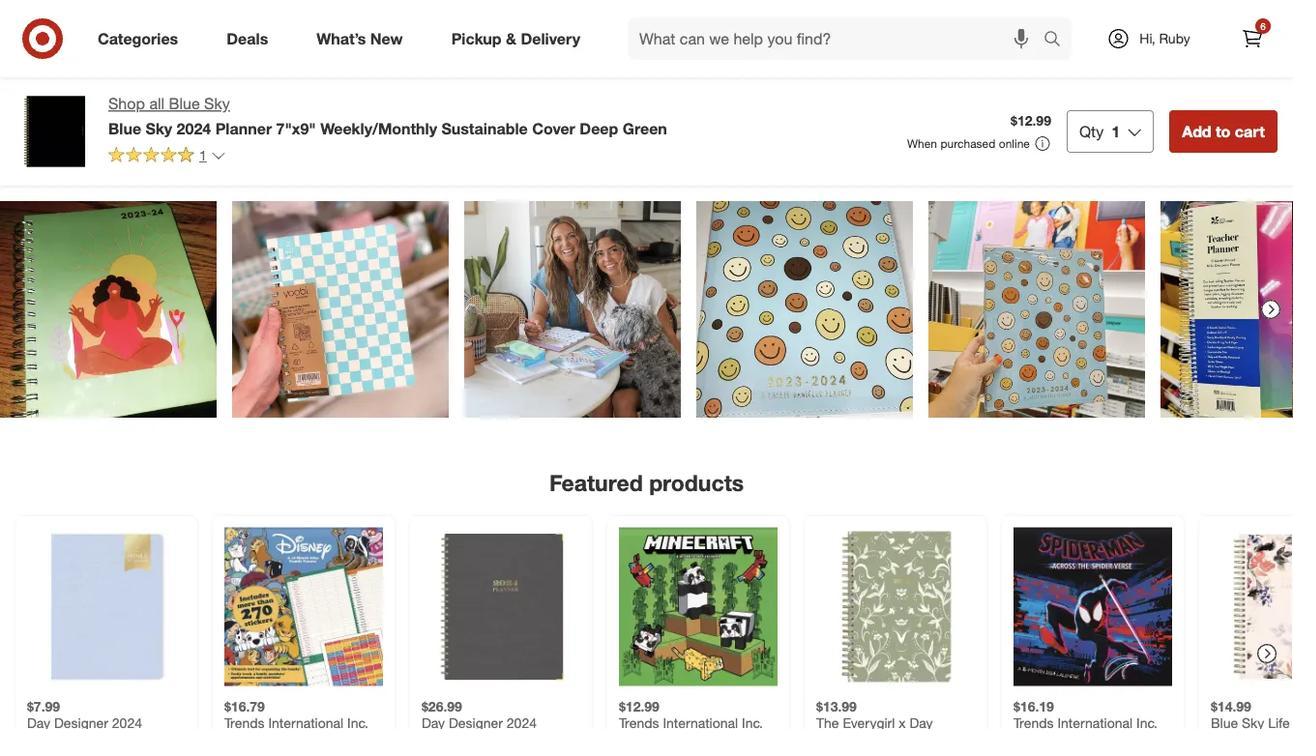 Task type: locate. For each thing, give the bounding box(es) containing it.
blue
[[169, 94, 200, 113], [108, 119, 141, 138]]

hi, ruby
[[1140, 30, 1190, 47]]

1 vertical spatial 1
[[199, 147, 207, 164]]

featured products
[[549, 469, 744, 496]]

1 link
[[108, 146, 226, 168]]

cover
[[532, 119, 575, 138]]

featured
[[549, 469, 643, 496]]

1 down 2024
[[199, 147, 207, 164]]

&
[[506, 29, 516, 48]]

user image by @targetgotmeagain image
[[232, 201, 449, 418]]

1 vertical spatial $12.99
[[619, 698, 660, 715]]

$7.99 link
[[27, 528, 186, 729]]

weekly/monthly
[[320, 119, 437, 138]]

0 horizontal spatial sky
[[146, 119, 172, 138]]

$13.99
[[816, 698, 857, 715]]

shop
[[108, 94, 145, 113]]

pickup & delivery
[[451, 29, 580, 48]]

0 horizontal spatial $12.99
[[619, 698, 660, 715]]

trends international inc. 2023-24 wall calendar 12"x12" minecraft image
[[619, 528, 778, 686]]

image of blue sky 2024 planner 7"x9" weekly/monthly sustainable cover deep green image
[[15, 93, 93, 170]]

1 right qty
[[1112, 122, 1120, 141]]

user image by @teaching.with.holls image
[[929, 201, 1145, 418]]

0 vertical spatial $12.99
[[1011, 112, 1051, 129]]

when
[[907, 136, 937, 151]]

blue sky life - note it 2024 planner with notes pages 5.875"x8.625" weekly/monthly clear pocket cover mallory image
[[1211, 528, 1293, 686]]

0 vertical spatial blue
[[169, 94, 200, 113]]

sky up 2024
[[204, 94, 230, 113]]

blue down shop
[[108, 119, 141, 138]]

1 horizontal spatial $12.99
[[1011, 112, 1051, 129]]

trends international inc. 2023-24 wall calendar 12"x12" marvel spider-man: across the spider-verse image
[[1014, 528, 1172, 686]]

1 horizontal spatial sky
[[204, 94, 230, 113]]

planner
[[215, 119, 272, 138]]

1 vertical spatial blue
[[108, 119, 141, 138]]

$12.99
[[1011, 112, 1051, 129], [619, 698, 660, 715]]

categories
[[98, 29, 178, 48]]

2024
[[177, 119, 211, 138]]

1
[[1112, 122, 1120, 141], [199, 147, 207, 164]]

1 horizontal spatial 1
[[1112, 122, 1120, 141]]

1 horizontal spatial blue
[[169, 94, 200, 113]]

blue up 2024
[[169, 94, 200, 113]]

new
[[370, 29, 403, 48]]

$16.79 link
[[224, 528, 383, 729]]

user image by @teachingandwingingit image
[[696, 201, 913, 418]]

sky
[[204, 94, 230, 113], [146, 119, 172, 138]]

$12.99 link
[[619, 528, 778, 729]]

sky down all
[[146, 119, 172, 138]]

0 vertical spatial 1
[[1112, 122, 1120, 141]]

to
[[1216, 122, 1231, 141]]

products
[[649, 469, 744, 496]]

$16.19 link
[[1014, 528, 1172, 729]]

$16.19
[[1014, 698, 1054, 715]]

$26.99
[[422, 698, 462, 715]]



Task type: vqa. For each thing, say whether or not it's contained in the screenshot.
a new idea every day unlock the joy of gifting with 24 days of gifts . at right
no



Task type: describe. For each thing, give the bounding box(es) containing it.
0 vertical spatial sky
[[204, 94, 230, 113]]

day designer 2024 planner 8.5"x11" weekly/monthly charcoal image
[[422, 528, 580, 686]]

$14.99
[[1211, 698, 1252, 715]]

deals link
[[210, 17, 292, 60]]

qty 1
[[1079, 122, 1120, 141]]

search
[[1035, 31, 1081, 50]]

6
[[1261, 20, 1266, 32]]

search button
[[1035, 17, 1081, 64]]

What can we help you find? suggestions appear below search field
[[628, 17, 1049, 60]]

$13.99 link
[[816, 528, 975, 729]]

6 link
[[1231, 17, 1274, 60]]

online
[[999, 136, 1030, 151]]

what's
[[317, 29, 366, 48]]

the everygirl x day designer 2024 planner 5"x8" weekly/monthly folknight sage image
[[816, 528, 975, 686]]

1 vertical spatial sky
[[146, 119, 172, 138]]

$7.99
[[27, 698, 60, 715]]

ruby
[[1159, 30, 1190, 47]]

delivery
[[521, 29, 580, 48]]

add to cart
[[1182, 122, 1265, 141]]

categories link
[[81, 17, 202, 60]]

shop all blue sky blue sky 2024 planner 7"x9" weekly/monthly sustainable cover deep green
[[108, 94, 667, 138]]

deals
[[227, 29, 268, 48]]

add to cart button
[[1170, 110, 1278, 153]]

#targetstyle
[[580, 157, 713, 184]]

add
[[1182, 122, 1212, 141]]

qty
[[1079, 122, 1104, 141]]

sustainable
[[441, 119, 528, 138]]

what's new
[[317, 29, 403, 48]]

cart
[[1235, 122, 1265, 141]]

when purchased online
[[907, 136, 1030, 151]]

user image by @coastlineclassroom image
[[1161, 201, 1293, 418]]

green
[[623, 119, 667, 138]]

trends international inc. 2023-24 wall calendar 12"x12" disney classics with stickers image
[[224, 528, 383, 686]]

$14.99 link
[[1211, 528, 1293, 729]]

7"x9"
[[276, 119, 316, 138]]

0 horizontal spatial blue
[[108, 119, 141, 138]]

hi,
[[1140, 30, 1156, 47]]

day designer 2024 planner 8.5"x11"  monthly clear cover swiss dot periwinkle image
[[27, 528, 186, 686]]

what's new link
[[300, 17, 427, 60]]

pickup
[[451, 29, 502, 48]]

user image by @itsme.tameradee image
[[0, 201, 217, 418]]

user image by @dashing_darlin image
[[464, 201, 681, 418]]

deep
[[580, 119, 618, 138]]

pickup & delivery link
[[435, 17, 605, 60]]

all
[[149, 94, 164, 113]]

$16.79
[[224, 698, 265, 715]]

purchased
[[941, 136, 996, 151]]

0 horizontal spatial 1
[[199, 147, 207, 164]]

$26.99 link
[[422, 528, 580, 729]]



